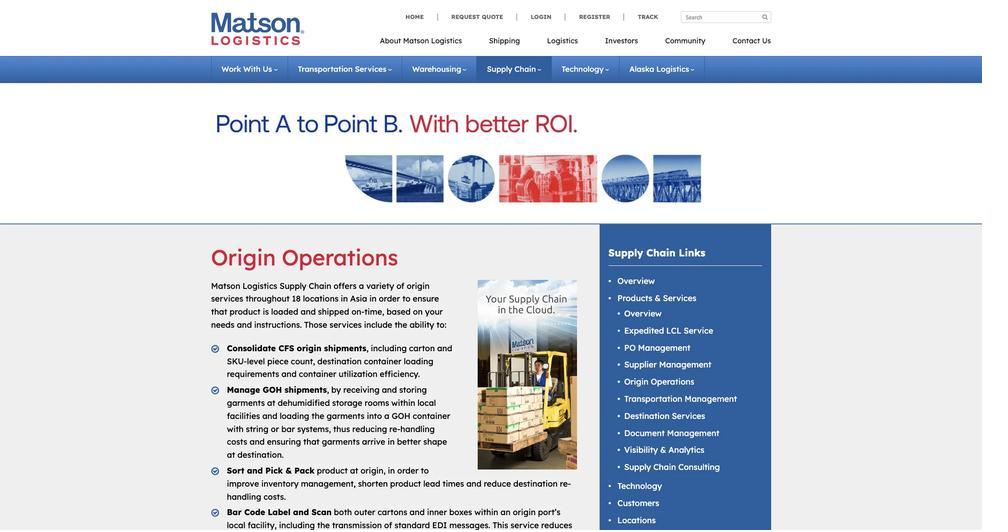 Task type: vqa. For each thing, say whether or not it's contained in the screenshot.
the left container
yes



Task type: describe. For each thing, give the bounding box(es) containing it.
supply for supply chain consulting
[[625, 462, 652, 473]]

shorten
[[358, 479, 388, 489]]

re- inside , by receiving and storing garments at dehumidified storage rooms within local facilities and loading the garments into a goh container with string or bar systems, thus reducing re-handling costs and ensuring that garments arrive in better shape at destination.
[[390, 424, 401, 434]]

1 vertical spatial services
[[663, 293, 697, 304]]

sort
[[227, 466, 245, 476]]

transmission
[[332, 521, 382, 530]]

locations
[[618, 515, 656, 526]]

chain inside matson logistics supply chain offers a variety of origin services throughout 18 locations in asia in order to ensure that product is loaded and shipped on-time, based on your needs and instructions. those services include the ability to:
[[309, 281, 332, 291]]

loaded
[[271, 307, 299, 317]]

us inside 'link'
[[763, 36, 772, 45]]

time,
[[365, 307, 385, 317]]

manage
[[227, 385, 260, 395]]

your
[[425, 307, 443, 317]]

in inside product at origin, in order to improve inventory management, shorten product lead times and reduce destination re- handling costs.
[[388, 466, 395, 476]]

2 vertical spatial garments
[[322, 437, 360, 447]]

logistics down the community link
[[657, 64, 690, 74]]

piece
[[267, 356, 289, 367]]

outer
[[355, 508, 376, 518]]

manage goh shipments
[[227, 385, 327, 395]]

a inside , by receiving and storing garments at dehumidified storage rooms within local facilities and loading the garments into a goh container with string or bar systems, thus reducing re-handling costs and ensuring that garments arrive in better shape at destination.
[[385, 411, 390, 421]]

Search search field
[[681, 11, 772, 23]]

document management link
[[625, 428, 720, 439]]

shipping
[[489, 36, 520, 45]]

origin operations inside supply chain links 'section'
[[625, 377, 695, 387]]

analytics
[[669, 445, 705, 456]]

destination services
[[625, 411, 706, 421]]

supply chain link
[[487, 64, 542, 74]]

that inside matson logistics supply chain offers a variety of origin services throughout 18 locations in asia in order to ensure that product is loaded and shipped on-time, based on your needs and instructions. those services include the ability to:
[[211, 307, 227, 317]]

0 horizontal spatial technology
[[562, 64, 604, 74]]

& for products
[[655, 293, 661, 304]]

request quote
[[452, 13, 504, 20]]

the inside , by receiving and storing garments at dehumidified storage rooms within local facilities and loading the garments into a goh container with string or bar systems, thus reducing re-handling costs and ensuring that garments arrive in better shape at destination.
[[312, 411, 325, 421]]

2 vertical spatial &
[[286, 466, 292, 476]]

supply for supply chain links
[[609, 247, 644, 259]]

0 horizontal spatial origin
[[211, 244, 276, 271]]

handling inside product at origin, in order to improve inventory management, shorten product lead times and reduce destination re- handling costs.
[[227, 492, 261, 502]]

at inside product at origin, in order to improve inventory management, shorten product lead times and reduce destination re- handling costs.
[[350, 466, 359, 476]]

storing
[[400, 385, 427, 395]]

transportation management
[[625, 394, 738, 404]]

in up time,
[[370, 294, 377, 304]]

locations link
[[618, 515, 656, 526]]

reduce
[[484, 479, 511, 489]]

to inside product at origin, in order to improve inventory management, shorten product lead times and reduce destination re- handling costs.
[[421, 466, 429, 476]]

alaska
[[630, 64, 655, 74]]

storage
[[332, 398, 363, 408]]

cfs
[[279, 343, 294, 354]]

level
[[247, 356, 265, 367]]

supplier management link
[[625, 360, 712, 370]]

0 vertical spatial garments
[[227, 398, 265, 408]]

arrive
[[362, 437, 386, 447]]

edi
[[433, 521, 447, 530]]

products
[[618, 293, 653, 304]]

offers
[[334, 281, 357, 291]]

overview link for technology
[[618, 276, 655, 287]]

re- inside product at origin, in order to improve inventory management, shorten product lead times and reduce destination re- handling costs.
[[560, 479, 571, 489]]

1 horizontal spatial product
[[317, 466, 348, 476]]

contact
[[733, 36, 761, 45]]

include
[[364, 320, 393, 330]]

2 vertical spatial product
[[390, 479, 421, 489]]

customers
[[618, 498, 660, 509]]

investors
[[605, 36, 638, 45]]

contact us link
[[719, 33, 772, 52]]

throughout
[[246, 294, 290, 304]]

goh inside , by receiving and storing garments at dehumidified storage rooms within local facilities and loading the garments into a goh container with string or bar systems, thus reducing re-handling costs and ensuring that garments arrive in better shape at destination.
[[392, 411, 411, 421]]

transportation for transportation management
[[625, 394, 683, 404]]

or
[[271, 424, 279, 434]]

origin for asia
[[407, 281, 430, 291]]

facility,
[[248, 521, 277, 530]]

supplier
[[625, 360, 657, 370]]

local inside , by receiving and storing garments at dehumidified storage rooms within local facilities and loading the garments into a goh container with string or bar systems, thus reducing re-handling costs and ensuring that garments arrive in better shape at destination.
[[418, 398, 436, 408]]

destination inside product at origin, in order to improve inventory management, shorten product lead times and reduce destination re- handling costs.
[[514, 479, 558, 489]]

and down string
[[250, 437, 265, 447]]

0 horizontal spatial us
[[263, 64, 272, 74]]

0 horizontal spatial at
[[227, 450, 235, 460]]

login
[[531, 13, 552, 20]]

po management link
[[625, 343, 691, 353]]

search image
[[763, 14, 768, 20]]

home
[[406, 13, 424, 20]]

logistics down login
[[547, 36, 578, 45]]

, for manage goh shipments
[[327, 385, 329, 395]]

management,
[[301, 479, 356, 489]]

0 horizontal spatial container
[[299, 369, 337, 380]]

login link
[[517, 13, 565, 21]]

destination
[[625, 411, 670, 421]]

management for po management
[[638, 343, 691, 353]]

asia
[[350, 294, 367, 304]]

matson logistics image
[[211, 13, 304, 45]]

and up rooms
[[382, 385, 397, 395]]

lead
[[424, 479, 441, 489]]

of inside matson logistics supply chain offers a variety of origin services throughout 18 locations in asia in order to ensure that product is loaded and shipped on-time, based on your needs and instructions. those services include the ability to:
[[397, 281, 405, 291]]

and up or
[[262, 411, 278, 421]]

inner
[[427, 508, 447, 518]]

warehousing link
[[412, 64, 467, 74]]

rooms
[[365, 398, 389, 408]]

messages.
[[450, 521, 491, 530]]

and up those
[[301, 307, 316, 317]]

1 horizontal spatial technology link
[[618, 481, 663, 492]]

services for destination
[[672, 411, 706, 421]]

contact us
[[733, 36, 772, 45]]

links
[[679, 247, 706, 259]]

technology inside supply chain links 'section'
[[618, 481, 663, 492]]

, for consolidate cfs origin shipments
[[367, 343, 369, 354]]

supply chain links section
[[589, 225, 783, 530]]

supplier management
[[625, 360, 712, 370]]

costs
[[227, 437, 247, 447]]

needs
[[211, 320, 235, 330]]

chain for supply chain links
[[647, 247, 676, 259]]

and right carton
[[437, 343, 453, 354]]

the inside matson logistics supply chain offers a variety of origin services throughout 18 locations in asia in order to ensure that product is loaded and shipped on-time, based on your needs and instructions. those services include the ability to:
[[395, 320, 408, 330]]

utilization
[[339, 369, 378, 380]]

port's
[[538, 508, 561, 518]]

work with us link
[[222, 64, 278, 74]]

product inside matson logistics supply chain offers a variety of origin services throughout 18 locations in asia in order to ensure that product is loaded and shipped on-time, based on your needs and instructions. those services include the ability to:
[[230, 307, 261, 317]]

receiving
[[344, 385, 380, 395]]

about matson logistics link
[[380, 33, 476, 52]]

product at origin, in order to improve inventory management, shorten product lead times and reduce destination re- handling costs.
[[227, 466, 571, 502]]

expedited lcl service
[[625, 326, 714, 336]]

register link
[[565, 13, 624, 21]]

supply chain
[[487, 64, 536, 74]]

0 vertical spatial container
[[364, 356, 402, 367]]

work
[[222, 64, 241, 74]]

overview link for po management
[[625, 309, 662, 319]]

0 vertical spatial goh
[[263, 385, 282, 395]]

order inside product at origin, in order to improve inventory management, shorten product lead times and reduce destination re- handling costs.
[[398, 466, 419, 476]]

1 horizontal spatial services
[[330, 320, 362, 330]]

lcl
[[667, 326, 682, 336]]

document
[[625, 428, 665, 439]]

handling inside , by receiving and storing garments at dehumidified storage rooms within local facilities and loading the garments into a goh container with string or bar systems, thus reducing re-handling costs and ensuring that garments arrive in better shape at destination.
[[401, 424, 435, 434]]

string
[[246, 424, 269, 434]]

and inside both outer cartons and inner boxes within an origin port's local facility, including the transmission of standard edi messages. this service reduce
[[410, 508, 425, 518]]

logistics inside 'link'
[[431, 36, 462, 45]]

transportation management link
[[625, 394, 738, 404]]



Task type: locate. For each thing, give the bounding box(es) containing it.
0 horizontal spatial destination
[[318, 356, 362, 367]]

0 vertical spatial matson
[[403, 36, 429, 45]]

operations down "supplier management" link in the bottom right of the page
[[651, 377, 695, 387]]

0 vertical spatial a
[[359, 281, 364, 291]]

0 vertical spatial shipments
[[324, 343, 367, 354]]

0 vertical spatial origin operations
[[211, 244, 398, 271]]

transportation services link
[[298, 64, 392, 74]]

order down the better
[[398, 466, 419, 476]]

0 vertical spatial origin
[[407, 281, 430, 291]]

None search field
[[681, 11, 772, 23]]

0 vertical spatial transportation
[[298, 64, 353, 74]]

origin for transmission
[[513, 508, 536, 518]]

loading inside , including carton and sku-level piece count, destination container loading requirements and container utilization efficiency.
[[404, 356, 434, 367]]

inventory
[[261, 479, 299, 489]]

the down the based
[[395, 320, 408, 330]]

services
[[355, 64, 387, 74], [663, 293, 697, 304], [672, 411, 706, 421]]

into
[[367, 411, 382, 421]]

1 vertical spatial overview link
[[625, 309, 662, 319]]

, left by
[[327, 385, 329, 395]]

technology link
[[562, 64, 610, 74], [618, 481, 663, 492]]

alaska logistics
[[630, 64, 690, 74]]

alaska services image
[[217, 92, 765, 213]]

including inside , including carton and sku-level piece count, destination container loading requirements and container utilization efficiency.
[[371, 343, 407, 354]]

destination up 'port's'
[[514, 479, 558, 489]]

in right arrive
[[388, 437, 395, 447]]

technology link up customers
[[618, 481, 663, 492]]

1 vertical spatial the
[[312, 411, 325, 421]]

re-
[[390, 424, 401, 434], [560, 479, 571, 489]]

0 horizontal spatial origin
[[297, 343, 322, 354]]

supply
[[487, 64, 513, 74], [609, 247, 644, 259], [280, 281, 307, 291], [625, 462, 652, 473]]

dehumidified
[[278, 398, 330, 408]]

origin inside matson logistics supply chain offers a variety of origin services throughout 18 locations in asia in order to ensure that product is loaded and shipped on-time, based on your needs and instructions. those services include the ability to:
[[407, 281, 430, 291]]

transportation for transportation services
[[298, 64, 353, 74]]

origin,
[[361, 466, 386, 476]]

and down the piece
[[282, 369, 297, 380]]

at
[[267, 398, 276, 408], [227, 450, 235, 460], [350, 466, 359, 476]]

origin operations up 18
[[211, 244, 398, 271]]

chain for supply chain
[[515, 64, 536, 74]]

0 horizontal spatial that
[[211, 307, 227, 317]]

logistics link
[[534, 33, 592, 52]]

container down count,
[[299, 369, 337, 380]]

garments down thus
[[322, 437, 360, 447]]

count,
[[291, 356, 315, 367]]

1 horizontal spatial transportation
[[625, 394, 683, 404]]

overview up expedited on the right of the page
[[625, 309, 662, 319]]

origin operations down 'supplier management'
[[625, 377, 695, 387]]

this
[[493, 521, 509, 530]]

shipped
[[318, 307, 349, 317]]

services down the shipped
[[330, 320, 362, 330]]

supply inside matson logistics supply chain offers a variety of origin services throughout 18 locations in asia in order to ensure that product is loaded and shipped on-time, based on your needs and instructions. those services include the ability to:
[[280, 281, 307, 291]]

investors link
[[592, 33, 652, 52]]

community link
[[652, 33, 719, 52]]

, inside , including carton and sku-level piece count, destination container loading requirements and container utilization efficiency.
[[367, 343, 369, 354]]

& right the pick
[[286, 466, 292, 476]]

operations inside supply chain links 'section'
[[651, 377, 695, 387]]

work with us
[[222, 64, 272, 74]]

& down document management link
[[661, 445, 667, 456]]

1 vertical spatial local
[[227, 521, 246, 530]]

, including carton and sku-level piece count, destination container loading requirements and container utilization efficiency.
[[227, 343, 453, 380]]

garments
[[227, 398, 265, 408], [327, 411, 365, 421], [322, 437, 360, 447]]

1 vertical spatial origin
[[625, 377, 649, 387]]

1 horizontal spatial goh
[[392, 411, 411, 421]]

destination inside , including carton and sku-level piece count, destination container loading requirements and container utilization efficiency.
[[318, 356, 362, 367]]

goh
[[263, 385, 282, 395], [392, 411, 411, 421]]

container up efficiency.
[[364, 356, 402, 367]]

1 horizontal spatial container
[[364, 356, 402, 367]]

, inside , by receiving and storing garments at dehumidified storage rooms within local facilities and loading the garments into a goh container with string or bar systems, thus reducing re-handling costs and ensuring that garments arrive in better shape at destination.
[[327, 385, 329, 395]]

technology up customers
[[618, 481, 663, 492]]

logistics inside matson logistics supply chain offers a variety of origin services throughout 18 locations in asia in order to ensure that product is loaded and shipped on-time, based on your needs and instructions. those services include the ability to:
[[243, 281, 277, 291]]

0 horizontal spatial services
[[211, 294, 244, 304]]

1 horizontal spatial origin operations
[[625, 377, 695, 387]]

0 vertical spatial at
[[267, 398, 276, 408]]

supply for supply chain
[[487, 64, 513, 74]]

origin inside supply chain links 'section'
[[625, 377, 649, 387]]

within inside both outer cartons and inner boxes within an origin port's local facility, including the transmission of standard edi messages. this service reduce
[[475, 508, 499, 518]]

by
[[332, 385, 341, 395]]

improve
[[227, 479, 259, 489]]

0 horizontal spatial operations
[[282, 244, 398, 271]]

0 vertical spatial re-
[[390, 424, 401, 434]]

0 horizontal spatial loading
[[280, 411, 310, 421]]

1 vertical spatial re-
[[560, 479, 571, 489]]

0 horizontal spatial technology link
[[562, 64, 610, 74]]

consolidate
[[227, 343, 276, 354]]

0 horizontal spatial re-
[[390, 424, 401, 434]]

product up the management,
[[317, 466, 348, 476]]

0 horizontal spatial local
[[227, 521, 246, 530]]

chain up locations
[[309, 281, 332, 291]]

0 horizontal spatial origin operations
[[211, 244, 398, 271]]

on-
[[352, 307, 365, 317]]

services up lcl
[[663, 293, 697, 304]]

, down include
[[367, 343, 369, 354]]

matson inside matson logistics supply chain offers a variety of origin services throughout 18 locations in asia in order to ensure that product is loaded and shipped on-time, based on your needs and instructions. those services include the ability to:
[[211, 281, 240, 291]]

efficiency.
[[380, 369, 420, 380]]

0 horizontal spatial matson
[[211, 281, 240, 291]]

alaska logistics link
[[630, 64, 695, 74]]

to inside matson logistics supply chain offers a variety of origin services throughout 18 locations in asia in order to ensure that product is loaded and shipped on-time, based on your needs and instructions. those services include the ability to:
[[403, 294, 411, 304]]

overview for technology
[[618, 276, 655, 287]]

0 vertical spatial including
[[371, 343, 407, 354]]

1 horizontal spatial a
[[385, 411, 390, 421]]

consolidate cfs origin shipments
[[227, 343, 367, 354]]

1 horizontal spatial that
[[304, 437, 320, 447]]

shipping link
[[476, 33, 534, 52]]

local down storing
[[418, 398, 436, 408]]

chain left links
[[647, 247, 676, 259]]

cartons
[[378, 508, 408, 518]]

service
[[684, 326, 714, 336]]

of down 'cartons'
[[384, 521, 392, 530]]

the up systems,
[[312, 411, 325, 421]]

0 horizontal spatial product
[[230, 307, 261, 317]]

1 vertical spatial at
[[227, 450, 235, 460]]

pack
[[295, 466, 315, 476]]

expedited lcl service link
[[625, 326, 714, 336]]

a up asia
[[359, 281, 364, 291]]

1 vertical spatial destination
[[514, 479, 558, 489]]

1 horizontal spatial to
[[421, 466, 429, 476]]

register
[[579, 13, 611, 20]]

ability
[[410, 320, 435, 330]]

1 horizontal spatial loading
[[404, 356, 434, 367]]

scan
[[312, 508, 332, 518]]

services
[[211, 294, 244, 304], [330, 320, 362, 330]]

2 horizontal spatial container
[[413, 411, 451, 421]]

of inside both outer cartons and inner boxes within an origin port's local facility, including the transmission of standard edi messages. this service reduce
[[384, 521, 392, 530]]

us
[[763, 36, 772, 45], [263, 64, 272, 74]]

0 vertical spatial overview
[[618, 276, 655, 287]]

0 vertical spatial services
[[211, 294, 244, 304]]

at left origin,
[[350, 466, 359, 476]]

1 vertical spatial technology link
[[618, 481, 663, 492]]

1 horizontal spatial matson
[[403, 36, 429, 45]]

times
[[443, 479, 464, 489]]

1 horizontal spatial including
[[371, 343, 407, 354]]

technology down top menu navigation at the top of the page
[[562, 64, 604, 74]]

1 horizontal spatial local
[[418, 398, 436, 408]]

1 vertical spatial ,
[[327, 385, 329, 395]]

loading up "bar"
[[280, 411, 310, 421]]

ensuring
[[267, 437, 301, 447]]

handling up the better
[[401, 424, 435, 434]]

that down systems,
[[304, 437, 320, 447]]

document management
[[625, 428, 720, 439]]

0 vertical spatial local
[[418, 398, 436, 408]]

within
[[392, 398, 416, 408], [475, 508, 499, 518]]

overview link up products
[[618, 276, 655, 287]]

management for supplier management
[[660, 360, 712, 370]]

logistics up warehousing "link"
[[431, 36, 462, 45]]

services down transportation management
[[672, 411, 706, 421]]

that
[[211, 307, 227, 317], [304, 437, 320, 447]]

about
[[380, 36, 401, 45]]

home link
[[406, 13, 438, 21]]

label
[[268, 508, 291, 518]]

0 vertical spatial overview link
[[618, 276, 655, 287]]

2 vertical spatial at
[[350, 466, 359, 476]]

1 vertical spatial loading
[[280, 411, 310, 421]]

1 vertical spatial that
[[304, 437, 320, 447]]

on
[[413, 307, 423, 317]]

0 vertical spatial to
[[403, 294, 411, 304]]

0 vertical spatial technology link
[[562, 64, 610, 74]]

loading inside , by receiving and storing garments at dehumidified storage rooms within local facilities and loading the garments into a goh container with string or bar systems, thus reducing re-handling costs and ensuring that garments arrive in better shape at destination.
[[280, 411, 310, 421]]

order up the based
[[379, 294, 400, 304]]

origin up service in the right of the page
[[513, 508, 536, 518]]

of right variety
[[397, 281, 405, 291]]

matson inside 'link'
[[403, 36, 429, 45]]

and right times
[[467, 479, 482, 489]]

2 horizontal spatial origin
[[513, 508, 536, 518]]

reducing
[[353, 424, 387, 434]]

within down storing
[[392, 398, 416, 408]]

re- up the better
[[390, 424, 401, 434]]

chain down visibility & analytics link
[[654, 462, 676, 473]]

management for document management
[[668, 428, 720, 439]]

order inside matson logistics supply chain offers a variety of origin services throughout 18 locations in asia in order to ensure that product is loaded and shipped on-time, based on your needs and instructions. those services include the ability to:
[[379, 294, 400, 304]]

0 horizontal spatial transportation
[[298, 64, 353, 74]]

services up the needs
[[211, 294, 244, 304]]

ensure
[[413, 294, 439, 304]]

container inside , by receiving and storing garments at dehumidified storage rooms within local facilities and loading the garments into a goh container with string or bar systems, thus reducing re-handling costs and ensuring that garments arrive in better shape at destination.
[[413, 411, 451, 421]]

supply chain consulting
[[625, 462, 720, 473]]

us right with
[[263, 64, 272, 74]]

0 vertical spatial within
[[392, 398, 416, 408]]

chain down shipping link
[[515, 64, 536, 74]]

shipments up utilization
[[324, 343, 367, 354]]

0 vertical spatial ,
[[367, 343, 369, 354]]

that inside , by receiving and storing garments at dehumidified storage rooms within local facilities and loading the garments into a goh container with string or bar systems, thus reducing re-handling costs and ensuring that garments arrive in better shape at destination.
[[304, 437, 320, 447]]

loading
[[404, 356, 434, 367], [280, 411, 310, 421]]

&
[[655, 293, 661, 304], [661, 445, 667, 456], [286, 466, 292, 476]]

product left is on the bottom of the page
[[230, 307, 261, 317]]

0 horizontal spatial a
[[359, 281, 364, 291]]

systems,
[[297, 424, 331, 434]]

to up lead
[[421, 466, 429, 476]]

supply chain consulting link
[[625, 462, 720, 473]]

within up this
[[475, 508, 499, 518]]

1 horizontal spatial destination
[[514, 479, 558, 489]]

shipments
[[324, 343, 367, 354], [285, 385, 327, 395]]

1 horizontal spatial handling
[[401, 424, 435, 434]]

in inside , by receiving and storing garments at dehumidified storage rooms within local facilities and loading the garments into a goh container with string or bar systems, thus reducing re-handling costs and ensuring that garments arrive in better shape at destination.
[[388, 437, 395, 447]]

sku-
[[227, 356, 247, 367]]

community
[[666, 36, 706, 45]]

0 horizontal spatial of
[[384, 521, 392, 530]]

logistics up throughout on the left of the page
[[243, 281, 277, 291]]

local down bar
[[227, 521, 246, 530]]

1 vertical spatial shipments
[[285, 385, 327, 395]]

matson down home
[[403, 36, 429, 45]]

transportation inside supply chain links 'section'
[[625, 394, 683, 404]]

0 vertical spatial origin
[[211, 244, 276, 271]]

overview up products
[[618, 276, 655, 287]]

us right contact
[[763, 36, 772, 45]]

products & services
[[618, 293, 697, 304]]

0 vertical spatial technology
[[562, 64, 604, 74]]

including inside both outer cartons and inner boxes within an origin port's local facility, including the transmission of standard edi messages. this service reduce
[[279, 521, 315, 530]]

1 vertical spatial us
[[263, 64, 272, 74]]

at down costs in the left bottom of the page
[[227, 450, 235, 460]]

visibility
[[625, 445, 658, 456]]

chain for supply chain consulting
[[654, 462, 676, 473]]

about matson logistics
[[380, 36, 462, 45]]

shipments up dehumidified on the left of page
[[285, 385, 327, 395]]

boxes
[[450, 508, 473, 518]]

1 horizontal spatial ,
[[367, 343, 369, 354]]

1 vertical spatial technology
[[618, 481, 663, 492]]

to up the based
[[403, 294, 411, 304]]

destination up utilization
[[318, 356, 362, 367]]

in right origin,
[[388, 466, 395, 476]]

including down bar code label and scan
[[279, 521, 315, 530]]

origin inside both outer cartons and inner boxes within an origin port's local facility, including the transmission of standard edi messages. this service reduce
[[513, 508, 536, 518]]

1 vertical spatial origin
[[297, 343, 322, 354]]

loading down carton
[[404, 356, 434, 367]]

top menu navigation
[[380, 33, 772, 52]]

including down include
[[371, 343, 407, 354]]

service
[[511, 521, 539, 530]]

in
[[341, 294, 348, 304], [370, 294, 377, 304], [388, 437, 395, 447], [388, 466, 395, 476]]

services for transportation
[[355, 64, 387, 74]]

operations up offers
[[282, 244, 398, 271]]

2 vertical spatial container
[[413, 411, 451, 421]]

thus
[[334, 424, 350, 434]]

origin operations link
[[625, 377, 695, 387]]

goh right the 'into'
[[392, 411, 411, 421]]

0 vertical spatial operations
[[282, 244, 398, 271]]

0 vertical spatial product
[[230, 307, 261, 317]]

services down about
[[355, 64, 387, 74]]

origin up ensure
[[407, 281, 430, 291]]

carton
[[409, 343, 435, 354]]

overview for po management
[[625, 309, 662, 319]]

based
[[387, 307, 411, 317]]

1 horizontal spatial origin
[[407, 281, 430, 291]]

local inside both outer cartons and inner boxes within an origin port's local facility, including the transmission of standard edi messages. this service reduce
[[227, 521, 246, 530]]

container
[[364, 356, 402, 367], [299, 369, 337, 380], [413, 411, 451, 421]]

,
[[367, 343, 369, 354], [327, 385, 329, 395]]

in down offers
[[341, 294, 348, 304]]

matson up the needs
[[211, 281, 240, 291]]

1 vertical spatial garments
[[327, 411, 365, 421]]

1 vertical spatial product
[[317, 466, 348, 476]]

0 horizontal spatial including
[[279, 521, 315, 530]]

1 horizontal spatial re-
[[560, 479, 571, 489]]

, by receiving and storing garments at dehumidified storage rooms within local facilities and loading the garments into a goh container with string or bar systems, thus reducing re-handling costs and ensuring that garments arrive in better shape at destination.
[[227, 385, 451, 460]]

that up the needs
[[211, 307, 227, 317]]

18
[[292, 294, 301, 304]]

the inside both outer cartons and inner boxes within an origin port's local facility, including the transmission of standard edi messages. this service reduce
[[317, 521, 330, 530]]

visibility & analytics link
[[625, 445, 705, 456]]

2 vertical spatial services
[[672, 411, 706, 421]]

and up standard
[[410, 508, 425, 518]]

0 horizontal spatial ,
[[327, 385, 329, 395]]

standard
[[395, 521, 430, 530]]

visibility & analytics
[[625, 445, 705, 456]]

1 horizontal spatial operations
[[651, 377, 695, 387]]

0 vertical spatial us
[[763, 36, 772, 45]]

and left scan
[[293, 508, 309, 518]]

1 vertical spatial within
[[475, 508, 499, 518]]

1 vertical spatial transportation
[[625, 394, 683, 404]]

2 vertical spatial the
[[317, 521, 330, 530]]

quote
[[482, 13, 504, 20]]

& for visibility
[[661, 445, 667, 456]]

goh down "requirements"
[[263, 385, 282, 395]]

track link
[[624, 13, 659, 21]]

origin up count,
[[297, 343, 322, 354]]

the down scan
[[317, 521, 330, 530]]

container up shape
[[413, 411, 451, 421]]

and down "destination."
[[247, 466, 263, 476]]

management for transportation management
[[685, 394, 738, 404]]

technology link down top menu navigation at the top of the page
[[562, 64, 610, 74]]

garments down storage
[[327, 411, 365, 421]]

re- up 'port's'
[[560, 479, 571, 489]]

sort and pick & pack
[[227, 466, 315, 476]]

handling down improve
[[227, 492, 261, 502]]

and right the needs
[[237, 320, 252, 330]]

0 vertical spatial of
[[397, 281, 405, 291]]

a right the 'into'
[[385, 411, 390, 421]]

within inside , by receiving and storing garments at dehumidified storage rooms within local facilities and loading the garments into a goh container with string or bar systems, thus reducing re-handling costs and ensuring that garments arrive in better shape at destination.
[[392, 398, 416, 408]]

1 vertical spatial order
[[398, 466, 419, 476]]

to
[[403, 294, 411, 304], [421, 466, 429, 476]]

1 horizontal spatial technology
[[618, 481, 663, 492]]

overview link up expedited on the right of the page
[[625, 309, 662, 319]]

garments down the manage
[[227, 398, 265, 408]]

1 vertical spatial to
[[421, 466, 429, 476]]

variety
[[367, 281, 394, 291]]

1 horizontal spatial of
[[397, 281, 405, 291]]

0 vertical spatial services
[[355, 64, 387, 74]]

shape
[[424, 437, 447, 447]]

1 vertical spatial a
[[385, 411, 390, 421]]

and inside product at origin, in order to improve inventory management, shorten product lead times and reduce destination re- handling costs.
[[467, 479, 482, 489]]

0 vertical spatial destination
[[318, 356, 362, 367]]

a inside matson logistics supply chain offers a variety of origin services throughout 18 locations in asia in order to ensure that product is loaded and shipped on-time, based on your needs and instructions. those services include the ability to:
[[359, 281, 364, 291]]

transportation services
[[298, 64, 387, 74]]

at down manage goh shipments
[[267, 398, 276, 408]]

product left lead
[[390, 479, 421, 489]]

& right products
[[655, 293, 661, 304]]



